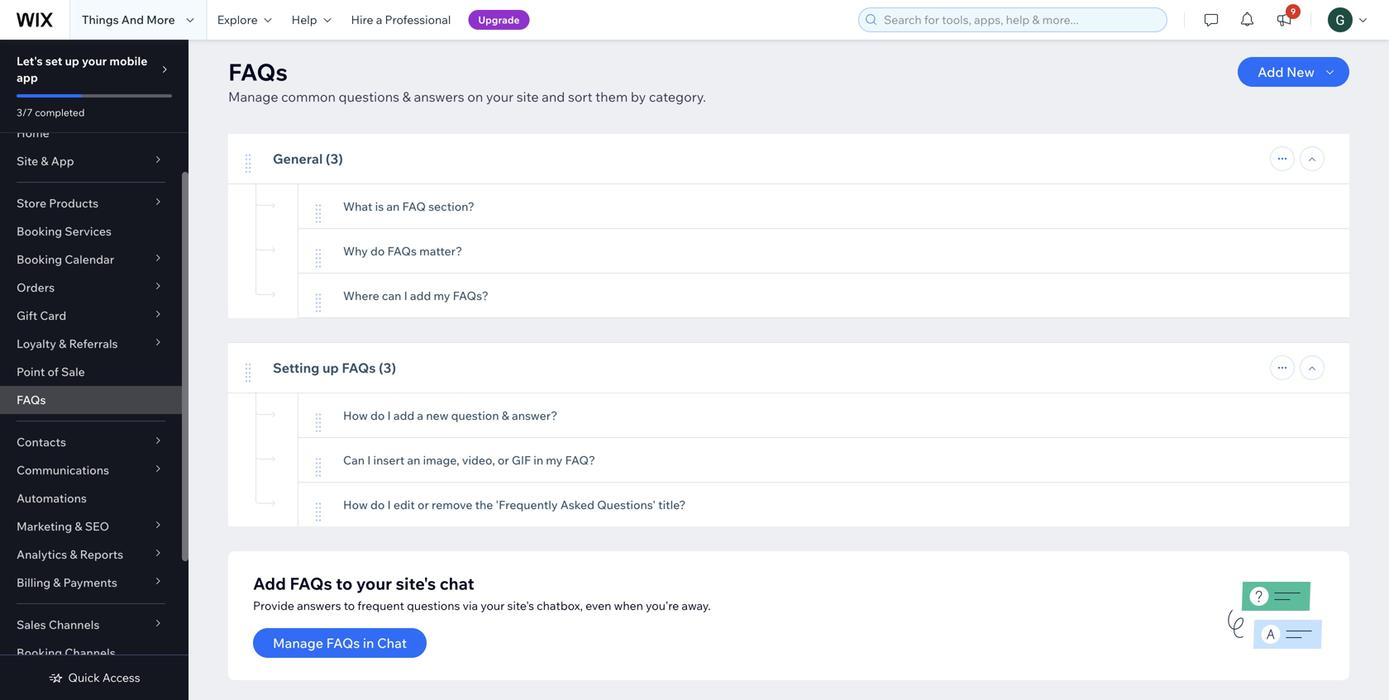 Task type: locate. For each thing, give the bounding box(es) containing it.
frequent
[[357, 599, 404, 613]]

gif
[[512, 453, 531, 468]]

add
[[1258, 64, 1284, 80], [253, 573, 286, 594]]

explore
[[217, 12, 258, 27]]

questions
[[339, 88, 399, 105], [407, 599, 460, 613]]

add left 'new'
[[1258, 64, 1284, 80]]

1 vertical spatial an
[[407, 453, 420, 468]]

card
[[40, 308, 66, 323]]

1 vertical spatial do
[[370, 408, 385, 423]]

0 vertical spatial manage
[[228, 88, 278, 105]]

add for new
[[1258, 64, 1284, 80]]

manage left common
[[228, 88, 278, 105]]

add right can
[[410, 289, 431, 303]]

1 booking from the top
[[17, 224, 62, 239]]

site's left chatbox, on the bottom of the page
[[507, 599, 534, 613]]

automations link
[[0, 485, 182, 513]]

professional
[[385, 12, 451, 27]]

channels for sales channels
[[49, 618, 100, 632]]

0 vertical spatial answers
[[414, 88, 464, 105]]

seo
[[85, 519, 109, 534]]

what is an faq section?
[[343, 199, 475, 214]]

channels inside dropdown button
[[49, 618, 100, 632]]

& right loyalty
[[59, 337, 66, 351]]

channels
[[49, 618, 100, 632], [65, 646, 116, 660]]

& for app
[[41, 154, 48, 168]]

title?
[[658, 498, 686, 512]]

booking inside dropdown button
[[17, 252, 62, 267]]

1 vertical spatial or
[[418, 498, 429, 512]]

an right is
[[386, 199, 400, 214]]

or right edit
[[418, 498, 429, 512]]

site's left chat
[[396, 573, 436, 594]]

add inside popup button
[[1258, 64, 1284, 80]]

booking
[[17, 224, 62, 239], [17, 252, 62, 267], [17, 646, 62, 660]]

to left frequent
[[344, 599, 355, 613]]

i
[[404, 289, 407, 303], [387, 408, 391, 423], [367, 453, 371, 468], [387, 498, 391, 512]]

1 how from the top
[[343, 408, 368, 423]]

or
[[498, 453, 509, 468], [418, 498, 429, 512]]

an right insert
[[407, 453, 420, 468]]

home
[[17, 126, 49, 140]]

billing & payments
[[17, 575, 117, 590]]

can
[[382, 289, 401, 303]]

0 horizontal spatial or
[[418, 498, 429, 512]]

0 vertical spatial or
[[498, 453, 509, 468]]

let's
[[17, 54, 43, 68]]

0 horizontal spatial add
[[253, 573, 286, 594]]

1 vertical spatial a
[[417, 408, 423, 423]]

3/7 completed
[[17, 106, 85, 119]]

my
[[434, 289, 450, 303], [546, 453, 562, 468]]

my left faq?
[[546, 453, 562, 468]]

why do faqs matter?
[[343, 244, 462, 258]]

even
[[585, 599, 611, 613]]

1 horizontal spatial up
[[322, 360, 339, 376]]

& left answer? at the bottom left of the page
[[502, 408, 509, 423]]

do left edit
[[370, 498, 385, 512]]

(3) down can
[[379, 360, 396, 376]]

1 horizontal spatial questions
[[407, 599, 460, 613]]

booking for booking calendar
[[17, 252, 62, 267]]

questions inside 'faqs manage common questions & answers on your site and sort them by category.'
[[339, 88, 399, 105]]

0 vertical spatial an
[[386, 199, 400, 214]]

manage down provide
[[273, 635, 323, 652]]

& left reports at the left
[[70, 547, 77, 562]]

'frequently
[[496, 498, 558, 512]]

2 how from the top
[[343, 498, 368, 512]]

upgrade button
[[468, 10, 530, 30]]

do for matter?
[[370, 244, 385, 258]]

access
[[102, 671, 140, 685]]

analytics & reports
[[17, 547, 123, 562]]

contacts
[[17, 435, 66, 449]]

a left the new
[[417, 408, 423, 423]]

do for add
[[370, 408, 385, 423]]

1 vertical spatial (3)
[[379, 360, 396, 376]]

& left on
[[402, 88, 411, 105]]

1 horizontal spatial a
[[417, 408, 423, 423]]

or left the "gif"
[[498, 453, 509, 468]]

1 horizontal spatial in
[[533, 453, 543, 468]]

1 vertical spatial manage
[[273, 635, 323, 652]]

matter?
[[419, 244, 462, 258]]

1 horizontal spatial my
[[546, 453, 562, 468]]

0 vertical spatial do
[[370, 244, 385, 258]]

answers left on
[[414, 88, 464, 105]]

chatbox,
[[537, 599, 583, 613]]

3 booking from the top
[[17, 646, 62, 660]]

0 vertical spatial up
[[65, 54, 79, 68]]

is
[[375, 199, 384, 214]]

faqs left matter?
[[387, 244, 417, 258]]

in
[[533, 453, 543, 468], [363, 635, 374, 652]]

0 horizontal spatial in
[[363, 635, 374, 652]]

more
[[146, 12, 175, 27]]

category.
[[649, 88, 706, 105]]

my left faqs?
[[434, 289, 450, 303]]

&
[[402, 88, 411, 105], [41, 154, 48, 168], [59, 337, 66, 351], [502, 408, 509, 423], [75, 519, 82, 534], [70, 547, 77, 562], [53, 575, 61, 590]]

how down can
[[343, 498, 368, 512]]

chat
[[377, 635, 407, 652]]

& for reports
[[70, 547, 77, 562]]

your left the mobile
[[82, 54, 107, 68]]

Search for tools, apps, help & more... field
[[879, 8, 1162, 31]]

answers
[[414, 88, 464, 105], [297, 599, 341, 613]]

your right on
[[486, 88, 514, 105]]

1 horizontal spatial add
[[1258, 64, 1284, 80]]

1 vertical spatial channels
[[65, 646, 116, 660]]

manage inside button
[[273, 635, 323, 652]]

faqs down the "explore"
[[228, 57, 288, 86]]

& right site
[[41, 154, 48, 168]]

faqs left chat
[[326, 635, 360, 652]]

9
[[1291, 6, 1296, 17]]

point of sale link
[[0, 358, 182, 386]]

your inside 'faqs manage common questions & answers on your site and sort them by category.'
[[486, 88, 514, 105]]

how
[[343, 408, 368, 423], [343, 498, 368, 512]]

2 vertical spatial do
[[370, 498, 385, 512]]

communications button
[[0, 456, 182, 485]]

sidebar element
[[0, 40, 189, 700]]

& inside popup button
[[53, 575, 61, 590]]

& right billing
[[53, 575, 61, 590]]

add up provide
[[253, 573, 286, 594]]

0 vertical spatial add
[[410, 289, 431, 303]]

asked
[[560, 498, 594, 512]]

up right setting at the bottom left of the page
[[322, 360, 339, 376]]

2 vertical spatial booking
[[17, 646, 62, 660]]

0 horizontal spatial up
[[65, 54, 79, 68]]

booking up orders
[[17, 252, 62, 267]]

how up can
[[343, 408, 368, 423]]

add for faqs
[[253, 573, 286, 594]]

communications
[[17, 463, 109, 477]]

marketing
[[17, 519, 72, 534]]

and
[[121, 12, 144, 27]]

do up insert
[[370, 408, 385, 423]]

a
[[376, 12, 382, 27], [417, 408, 423, 423]]

booking down "sales"
[[17, 646, 62, 660]]

booking for booking services
[[17, 224, 62, 239]]

site
[[17, 154, 38, 168]]

add for a
[[393, 408, 414, 423]]

booking channels
[[17, 646, 116, 660]]

channels up booking channels
[[49, 618, 100, 632]]

point of sale
[[17, 365, 85, 379]]

& for referrals
[[59, 337, 66, 351]]

9 button
[[1266, 0, 1302, 40]]

store products
[[17, 196, 99, 210]]

them
[[595, 88, 628, 105]]

add
[[410, 289, 431, 303], [393, 408, 414, 423]]

(3)
[[326, 150, 343, 167], [379, 360, 396, 376]]

your up frequent
[[356, 573, 392, 594]]

store
[[17, 196, 46, 210]]

add left the new
[[393, 408, 414, 423]]

let's set up your mobile app
[[17, 54, 147, 85]]

point
[[17, 365, 45, 379]]

completed
[[35, 106, 85, 119]]

0 vertical spatial add
[[1258, 64, 1284, 80]]

(3) right general
[[326, 150, 343, 167]]

1 vertical spatial how
[[343, 498, 368, 512]]

0 vertical spatial (3)
[[326, 150, 343, 167]]

1 vertical spatial add
[[253, 573, 286, 594]]

in right the "gif"
[[533, 453, 543, 468]]

home link
[[0, 119, 182, 147]]

faqs
[[228, 57, 288, 86], [387, 244, 417, 258], [342, 360, 376, 376], [17, 393, 46, 407], [290, 573, 332, 594], [326, 635, 360, 652]]

reports
[[80, 547, 123, 562]]

1 vertical spatial answers
[[297, 599, 341, 613]]

add inside the 'add faqs to your site's chat provide answers to frequent questions via your site's chatbox, even when you're away.'
[[253, 573, 286, 594]]

0 horizontal spatial an
[[386, 199, 400, 214]]

0 vertical spatial channels
[[49, 618, 100, 632]]

can
[[343, 453, 365, 468]]

1 vertical spatial in
[[363, 635, 374, 652]]

hire a professional
[[351, 12, 451, 27]]

1 horizontal spatial answers
[[414, 88, 464, 105]]

booking down store
[[17, 224, 62, 239]]

in left chat
[[363, 635, 374, 652]]

channels up the quick access button in the left bottom of the page
[[65, 646, 116, 660]]

faqs down point
[[17, 393, 46, 407]]

1 vertical spatial up
[[322, 360, 339, 376]]

0 vertical spatial booking
[[17, 224, 62, 239]]

0 vertical spatial my
[[434, 289, 450, 303]]

add for my
[[410, 289, 431, 303]]

a right hire
[[376, 12, 382, 27]]

how for how do i edit or remove the 'frequently asked questions' title?
[[343, 498, 368, 512]]

up right set
[[65, 54, 79, 68]]

1 vertical spatial add
[[393, 408, 414, 423]]

questions right common
[[339, 88, 399, 105]]

help
[[292, 12, 317, 27]]

0 horizontal spatial site's
[[396, 573, 436, 594]]

0 vertical spatial how
[[343, 408, 368, 423]]

1 vertical spatial booking
[[17, 252, 62, 267]]

1 vertical spatial questions
[[407, 599, 460, 613]]

up inside let's set up your mobile app
[[65, 54, 79, 68]]

marketing & seo button
[[0, 513, 182, 541]]

do right why
[[370, 244, 385, 258]]

2 booking from the top
[[17, 252, 62, 267]]

to up the manage faqs in chat
[[336, 573, 353, 594]]

1 horizontal spatial (3)
[[379, 360, 396, 376]]

hire a professional link
[[341, 0, 461, 40]]

sales
[[17, 618, 46, 632]]

1 vertical spatial to
[[344, 599, 355, 613]]

answers up manage faqs in chat button at the bottom left of page
[[297, 599, 341, 613]]

up
[[65, 54, 79, 68], [322, 360, 339, 376]]

questions down chat
[[407, 599, 460, 613]]

0 vertical spatial questions
[[339, 88, 399, 105]]

0 vertical spatial in
[[533, 453, 543, 468]]

0 horizontal spatial a
[[376, 12, 382, 27]]

quick
[[68, 671, 100, 685]]

1 horizontal spatial site's
[[507, 599, 534, 613]]

& left seo
[[75, 519, 82, 534]]

faq?
[[565, 453, 595, 468]]

add new button
[[1238, 57, 1349, 87]]

loyalty & referrals
[[17, 337, 118, 351]]

faqs up provide
[[290, 573, 332, 594]]

& for seo
[[75, 519, 82, 534]]

0 horizontal spatial answers
[[297, 599, 341, 613]]

0 horizontal spatial questions
[[339, 88, 399, 105]]



Task type: describe. For each thing, give the bounding box(es) containing it.
i for a
[[387, 408, 391, 423]]

faq
[[402, 199, 426, 214]]

you're
[[646, 599, 679, 613]]

& inside 'faqs manage common questions & answers on your site and sort them by category.'
[[402, 88, 411, 105]]

answers inside 'faqs manage common questions & answers on your site and sort them by category.'
[[414, 88, 464, 105]]

things
[[82, 12, 119, 27]]

faqs inside the 'add faqs to your site's chat provide answers to frequent questions via your site's chatbox, even when you're away.'
[[290, 573, 332, 594]]

& for payments
[[53, 575, 61, 590]]

manage inside 'faqs manage common questions & answers on your site and sort them by category.'
[[228, 88, 278, 105]]

question
[[451, 408, 499, 423]]

how for how do i add a new question & answer?
[[343, 408, 368, 423]]

answers inside the 'add faqs to your site's chat provide answers to frequent questions via your site's chatbox, even when you're away.'
[[297, 599, 341, 613]]

answer?
[[512, 408, 557, 423]]

can i insert an image, video, or gif in my faq?
[[343, 453, 595, 468]]

sale
[[61, 365, 85, 379]]

questions inside the 'add faqs to your site's chat provide answers to frequent questions via your site's chatbox, even when you're away.'
[[407, 599, 460, 613]]

where can i add my faqs?
[[343, 289, 488, 303]]

billing & payments button
[[0, 569, 182, 597]]

image,
[[423, 453, 459, 468]]

faqs inside button
[[326, 635, 360, 652]]

i for or
[[387, 498, 391, 512]]

store products button
[[0, 189, 182, 217]]

analytics & reports button
[[0, 541, 182, 569]]

video,
[[462, 453, 495, 468]]

i for my
[[404, 289, 407, 303]]

calendar
[[65, 252, 114, 267]]

3/7
[[17, 106, 33, 119]]

setting
[[273, 360, 319, 376]]

site & app
[[17, 154, 74, 168]]

gift card
[[17, 308, 66, 323]]

manage faqs in chat button
[[253, 628, 427, 658]]

products
[[49, 196, 99, 210]]

automations
[[17, 491, 87, 506]]

sort
[[568, 88, 592, 105]]

faqs link
[[0, 386, 182, 414]]

booking services
[[17, 224, 112, 239]]

general (3)
[[273, 150, 343, 167]]

how do i edit or remove the 'frequently asked questions' title?
[[343, 498, 686, 512]]

where
[[343, 289, 379, 303]]

hire
[[351, 12, 373, 27]]

payments
[[63, 575, 117, 590]]

1 horizontal spatial an
[[407, 453, 420, 468]]

faqs right setting at the bottom left of the page
[[342, 360, 376, 376]]

site
[[517, 88, 539, 105]]

0 horizontal spatial (3)
[[326, 150, 343, 167]]

services
[[65, 224, 112, 239]]

provide
[[253, 599, 294, 613]]

via
[[463, 599, 478, 613]]

app
[[51, 154, 74, 168]]

mobile
[[109, 54, 147, 68]]

things and more
[[82, 12, 175, 27]]

common
[[281, 88, 336, 105]]

general
[[273, 150, 323, 167]]

gift
[[17, 308, 37, 323]]

and
[[542, 88, 565, 105]]

loyalty & referrals button
[[0, 330, 182, 358]]

faqs inside sidebar element
[[17, 393, 46, 407]]

orders
[[17, 280, 55, 295]]

of
[[48, 365, 59, 379]]

loyalty
[[17, 337, 56, 351]]

1 horizontal spatial or
[[498, 453, 509, 468]]

edit
[[393, 498, 415, 512]]

section?
[[428, 199, 475, 214]]

0 vertical spatial a
[[376, 12, 382, 27]]

channels for booking channels
[[65, 646, 116, 660]]

0 vertical spatial site's
[[396, 573, 436, 594]]

new
[[426, 408, 449, 423]]

do for edit
[[370, 498, 385, 512]]

analytics
[[17, 547, 67, 562]]

quick access button
[[48, 671, 140, 685]]

faqs inside 'faqs manage common questions & answers on your site and sort them by category.'
[[228, 57, 288, 86]]

your inside let's set up your mobile app
[[82, 54, 107, 68]]

what
[[343, 199, 372, 214]]

how do i add a new question & answer?
[[343, 408, 557, 423]]

booking services link
[[0, 217, 182, 246]]

1 vertical spatial site's
[[507, 599, 534, 613]]

why
[[343, 244, 368, 258]]

booking channels link
[[0, 639, 182, 667]]

in inside button
[[363, 635, 374, 652]]

insert
[[373, 453, 405, 468]]

set
[[45, 54, 62, 68]]

gift card button
[[0, 302, 182, 330]]

0 vertical spatial to
[[336, 573, 353, 594]]

booking calendar
[[17, 252, 114, 267]]

add faqs to your site's chat provide answers to frequent questions via your site's chatbox, even when you're away.
[[253, 573, 711, 613]]

your right via
[[481, 599, 505, 613]]

app
[[17, 70, 38, 85]]

referrals
[[69, 337, 118, 351]]

faqs?
[[453, 289, 488, 303]]

billing
[[17, 575, 51, 590]]

booking calendar button
[[0, 246, 182, 274]]

setting up faqs (3)
[[273, 360, 396, 376]]

chat
[[440, 573, 474, 594]]

new
[[1287, 64, 1315, 80]]

0 horizontal spatial my
[[434, 289, 450, 303]]

sales channels
[[17, 618, 100, 632]]

1 vertical spatial my
[[546, 453, 562, 468]]

site & app button
[[0, 147, 182, 175]]

help button
[[282, 0, 341, 40]]

contacts button
[[0, 428, 182, 456]]

booking for booking channels
[[17, 646, 62, 660]]



Task type: vqa. For each thing, say whether or not it's contained in the screenshot.
field at the left of the page
no



